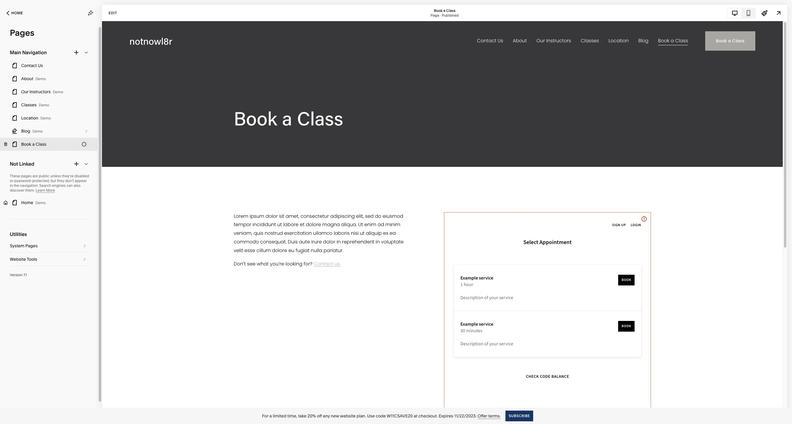 Task type: vqa. For each thing, say whether or not it's contained in the screenshot.
The Class for Book a Class
yes



Task type: locate. For each thing, give the bounding box(es) containing it.
engines
[[52, 184, 66, 188]]

classes demo
[[21, 102, 49, 108]]

system
[[10, 244, 24, 249]]

pages
[[21, 174, 32, 179]]

disabled
[[75, 174, 89, 179]]

demo inside home demo
[[35, 201, 46, 205]]

a inside button
[[32, 142, 35, 147]]

navigation.
[[20, 184, 39, 188]]

website
[[10, 257, 26, 262]]

a down blog demo
[[32, 142, 35, 147]]

instructors
[[29, 89, 51, 95]]

system pages
[[10, 244, 38, 249]]

expires
[[439, 414, 454, 419]]

1 horizontal spatial book
[[434, 8, 443, 13]]

0 vertical spatial pages
[[10, 28, 34, 38]]

location
[[21, 116, 38, 121]]

demo inside about demo
[[36, 77, 46, 81]]

1 vertical spatial a
[[32, 142, 35, 147]]

a inside "book a class page · published"
[[444, 8, 446, 13]]

website tools button
[[10, 253, 88, 266]]

home inside button
[[11, 11, 23, 15]]

1 vertical spatial book
[[21, 142, 31, 147]]

or
[[10, 179, 13, 183]]

a
[[444, 8, 446, 13], [32, 142, 35, 147], [270, 414, 272, 419]]

demo down the learn
[[35, 201, 46, 205]]

them.
[[25, 188, 35, 193]]

class down blog demo
[[36, 142, 46, 147]]

class inside button
[[36, 142, 46, 147]]

class up published on the top of the page
[[447, 8, 456, 13]]

0 vertical spatial book
[[434, 8, 443, 13]]

offer
[[478, 414, 488, 419]]

pages up the tools
[[25, 244, 38, 249]]

demo right instructors
[[53, 90, 63, 94]]

contact us button
[[0, 59, 98, 72]]

1 horizontal spatial a
[[270, 414, 272, 419]]

demo down our instructors demo
[[39, 103, 49, 107]]

2 horizontal spatial a
[[444, 8, 446, 13]]

code
[[376, 414, 386, 419]]

1 vertical spatial pages
[[25, 244, 38, 249]]

book up ·
[[434, 8, 443, 13]]

can
[[67, 184, 73, 188]]

1 vertical spatial class
[[36, 142, 46, 147]]

book
[[434, 8, 443, 13], [21, 142, 31, 147]]

the
[[14, 184, 19, 188]]

don't
[[65, 179, 74, 183]]

demo right the location
[[41, 116, 51, 121]]

demo for blog
[[33, 129, 43, 134]]

a up published on the top of the page
[[444, 8, 446, 13]]

1 horizontal spatial class
[[447, 8, 456, 13]]

book inside button
[[21, 142, 31, 147]]

demo
[[36, 77, 46, 81], [53, 90, 63, 94], [39, 103, 49, 107], [41, 116, 51, 121], [33, 129, 43, 134], [35, 201, 46, 205]]

blog
[[21, 129, 30, 134]]

these
[[10, 174, 20, 179]]

public
[[39, 174, 49, 179]]

but
[[51, 179, 56, 183]]

pages up main navigation
[[10, 28, 34, 38]]

tools
[[27, 257, 37, 262]]

class for book a class page · published
[[447, 8, 456, 13]]

location demo
[[21, 116, 51, 121]]

home
[[11, 11, 23, 15], [21, 200, 33, 206]]

use
[[368, 414, 375, 419]]

our instructors demo
[[21, 89, 63, 95]]

demo for home
[[35, 201, 46, 205]]

book down the blog
[[21, 142, 31, 147]]

version
[[10, 273, 23, 278]]

20%
[[308, 414, 316, 419]]

they're
[[62, 174, 74, 179]]

0 horizontal spatial book
[[21, 142, 31, 147]]

linked
[[19, 161, 34, 167]]

0 horizontal spatial class
[[36, 142, 46, 147]]

0 horizontal spatial a
[[32, 142, 35, 147]]

offer terms. link
[[478, 414, 501, 420]]

tab list
[[729, 8, 756, 18]]

discover
[[10, 188, 24, 193]]

not
[[10, 161, 18, 167]]

time,
[[288, 414, 297, 419]]

us
[[38, 63, 43, 68]]

pages
[[10, 28, 34, 38], [25, 244, 38, 249]]

0 vertical spatial a
[[444, 8, 446, 13]]

home button
[[0, 7, 30, 20]]

class
[[447, 8, 456, 13], [36, 142, 46, 147]]

1 vertical spatial home
[[21, 200, 33, 206]]

in
[[10, 184, 13, 188]]

they
[[57, 179, 64, 183]]

demo inside "location demo"
[[41, 116, 51, 121]]

add a new page to the "not linked" navigation group image
[[73, 161, 80, 167]]

2 vertical spatial a
[[270, 414, 272, 419]]

0 vertical spatial home
[[11, 11, 23, 15]]

book inside "book a class page · published"
[[434, 8, 443, 13]]

demo inside classes demo
[[39, 103, 49, 107]]

not linked
[[10, 161, 34, 167]]

a right for
[[270, 414, 272, 419]]

demo right the blog
[[33, 129, 43, 134]]

subscribe button
[[506, 411, 534, 422]]

main
[[10, 50, 21, 56]]

add a new page to the "main navigation" group image
[[73, 49, 80, 56]]

demo inside blog demo
[[33, 129, 43, 134]]

our
[[21, 89, 28, 95]]

class inside "book a class page · published"
[[447, 8, 456, 13]]

0 vertical spatial class
[[447, 8, 456, 13]]

demo up instructors
[[36, 77, 46, 81]]

new
[[331, 414, 340, 419]]



Task type: describe. For each thing, give the bounding box(es) containing it.
book a class
[[21, 142, 46, 147]]

contact us
[[21, 63, 43, 68]]

system pages button
[[10, 240, 88, 253]]

book for book a class
[[21, 142, 31, 147]]

a for book a class page · published
[[444, 8, 446, 13]]

about
[[21, 76, 33, 82]]

edit button
[[105, 7, 121, 19]]

home demo
[[21, 200, 46, 206]]

version 7.1
[[10, 273, 27, 278]]

unless
[[50, 174, 61, 179]]

for a limited time, take 20% off any new website plan. use code w11csave20 at checkout. expires 11/22/2023. offer terms.
[[262, 414, 501, 419]]

learn
[[36, 188, 45, 193]]

class for book a class
[[36, 142, 46, 147]]

page
[[431, 13, 440, 17]]

website
[[340, 414, 356, 419]]

utilities
[[10, 232, 27, 238]]

any
[[323, 414, 330, 419]]

published
[[442, 13, 459, 17]]

book a class button
[[0, 138, 98, 151]]

website tools
[[10, 257, 37, 262]]

book for book a class page · published
[[434, 8, 443, 13]]

demo inside our instructors demo
[[53, 90, 63, 94]]

take
[[298, 414, 307, 419]]

off
[[317, 414, 322, 419]]

·
[[441, 13, 441, 17]]

search
[[39, 184, 51, 188]]

terms.
[[489, 414, 501, 419]]

edit
[[109, 11, 117, 15]]

pages inside "button"
[[25, 244, 38, 249]]

7.1
[[23, 273, 27, 278]]

learn more
[[36, 188, 55, 193]]

learn more link
[[36, 188, 55, 193]]

blog demo
[[21, 129, 43, 134]]

about demo
[[21, 76, 46, 82]]

contact
[[21, 63, 37, 68]]

these pages are public unless they're disabled or password-protected, but they don't appear in the navigation. search engines can also discover them.
[[10, 174, 89, 193]]

navigation
[[22, 50, 47, 56]]

checkout.
[[419, 414, 438, 419]]

home for home
[[11, 11, 23, 15]]

protected,
[[32, 179, 50, 183]]

demo for classes
[[39, 103, 49, 107]]

a for book a class
[[32, 142, 35, 147]]

classes
[[21, 102, 37, 108]]

more
[[46, 188, 55, 193]]

main navigation
[[10, 50, 47, 56]]

book a class page · published
[[431, 8, 459, 17]]

appear
[[75, 179, 87, 183]]

w11csave20
[[387, 414, 413, 419]]

password-
[[14, 179, 32, 183]]

for
[[262, 414, 269, 419]]

subscribe
[[509, 414, 531, 419]]

demo for about
[[36, 77, 46, 81]]

a for for a limited time, take 20% off any new website plan. use code w11csave20 at checkout. expires 11/22/2023. offer terms.
[[270, 414, 272, 419]]

plan.
[[357, 414, 367, 419]]

at
[[414, 414, 418, 419]]

also
[[74, 184, 81, 188]]

11/22/2023.
[[455, 414, 477, 419]]

limited
[[273, 414, 287, 419]]

are
[[32, 174, 38, 179]]

demo for location
[[41, 116, 51, 121]]

home for home demo
[[21, 200, 33, 206]]



